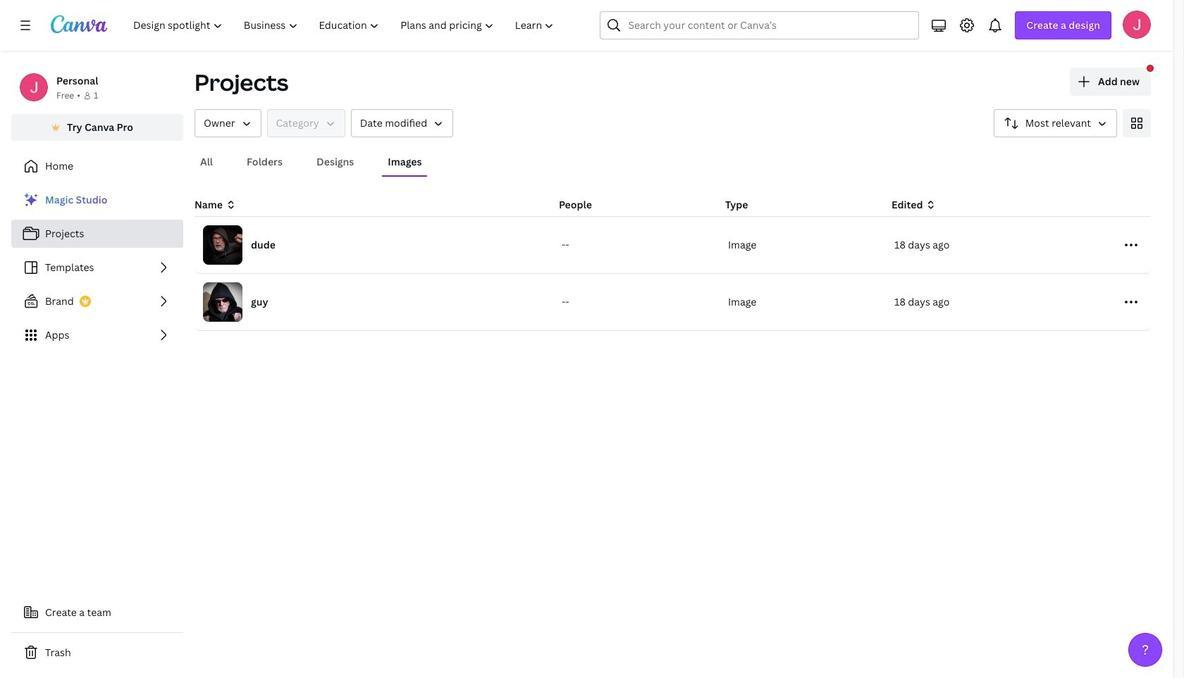 Task type: describe. For each thing, give the bounding box(es) containing it.
Category button
[[267, 109, 345, 137]]

james peterson image
[[1123, 11, 1151, 39]]

top level navigation element
[[124, 11, 566, 39]]

Owner button
[[195, 109, 261, 137]]

Sort by button
[[994, 109, 1117, 137]]

Search search field
[[628, 12, 891, 39]]



Task type: locate. For each thing, give the bounding box(es) containing it.
None search field
[[600, 11, 919, 39]]

Date modified button
[[351, 109, 453, 137]]

list
[[11, 186, 183, 350]]



Task type: vqa. For each thing, say whether or not it's contained in the screenshot.
-
no



